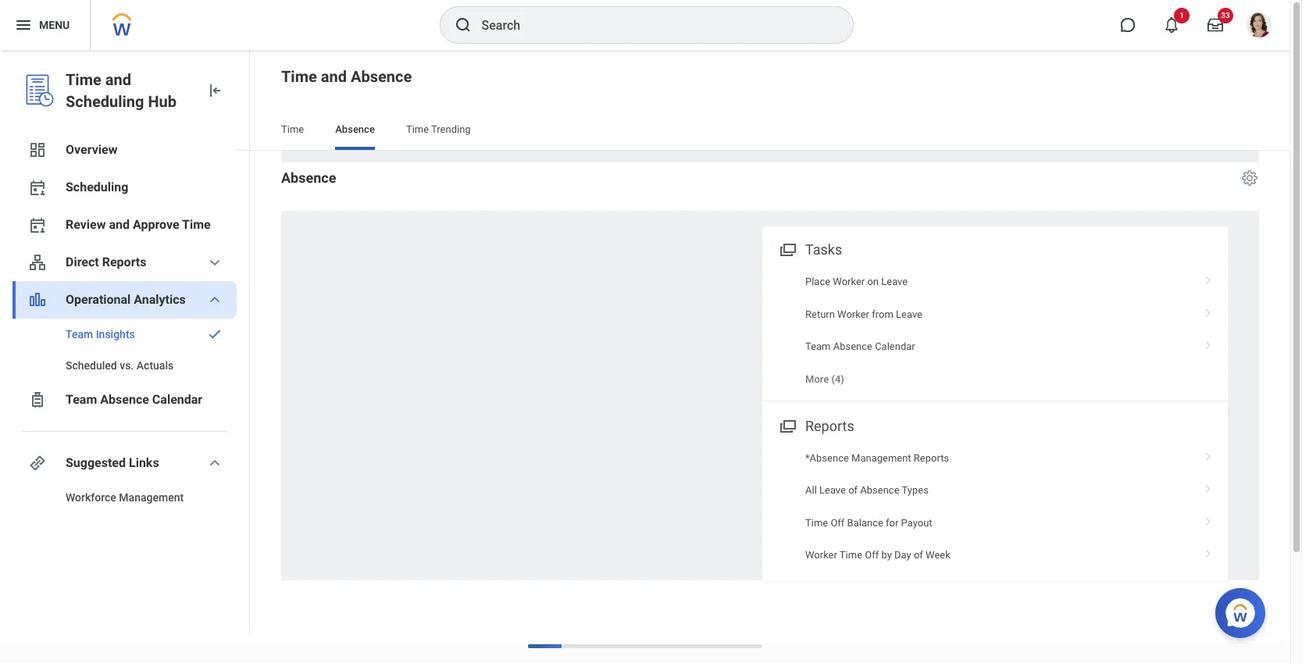 Task type: locate. For each thing, give the bounding box(es) containing it.
1 vertical spatial team absence calendar link
[[13, 381, 237, 419]]

2 chevron right image from the top
[[1199, 479, 1219, 495]]

calendar down "from" at top
[[875, 341, 916, 352]]

team absence calendar down "return worker from leave"
[[806, 341, 916, 352]]

1 vertical spatial of
[[914, 549, 923, 561]]

chevron down small image for links
[[205, 454, 224, 473]]

1 chevron down small image from the top
[[205, 253, 224, 272]]

1 chevron right image from the top
[[1199, 447, 1219, 462]]

chevron right image inside the time off balance for payout link
[[1199, 511, 1219, 527]]

menu
[[39, 18, 70, 31]]

time for time
[[281, 123, 304, 135]]

reports inside dropdown button
[[102, 255, 146, 270]]

time for time off balance for payout
[[806, 517, 828, 529]]

chevron right image
[[1199, 270, 1219, 286], [1199, 303, 1219, 318], [1199, 335, 1219, 351], [1199, 511, 1219, 527]]

menu group image
[[777, 238, 798, 259], [777, 415, 798, 436]]

direct reports
[[66, 255, 146, 270]]

0 vertical spatial chevron down small image
[[205, 253, 224, 272]]

leave for place worker on leave
[[882, 276, 908, 288]]

0 vertical spatial reports
[[102, 255, 146, 270]]

chart image
[[28, 291, 47, 309]]

of right day
[[914, 549, 923, 561]]

operational analytics button
[[13, 281, 237, 319]]

chevron right image inside place worker on leave 'link'
[[1199, 270, 1219, 286]]

calendar down the actuals
[[152, 392, 203, 407]]

chevron down small image inside suggested links dropdown button
[[205, 454, 224, 473]]

management for *absence
[[852, 452, 912, 464]]

1 vertical spatial reports
[[806, 418, 855, 434]]

2 chevron down small image from the top
[[205, 291, 224, 309]]

management inside navigation pane region
[[119, 491, 184, 504]]

1 vertical spatial off
[[865, 549, 879, 561]]

0 horizontal spatial of
[[849, 485, 858, 496]]

time inside time and scheduling hub
[[66, 70, 101, 89]]

0 vertical spatial leave
[[882, 276, 908, 288]]

check image
[[205, 327, 224, 342]]

team insights link
[[13, 319, 237, 350]]

0 vertical spatial off
[[831, 517, 845, 529]]

0 vertical spatial team absence calendar link
[[763, 330, 1228, 363]]

direct
[[66, 255, 99, 270]]

worker left on
[[833, 276, 865, 288]]

chevron down small image for analytics
[[205, 291, 224, 309]]

return worker from leave link
[[763, 298, 1228, 330]]

2 vertical spatial leave
[[820, 485, 846, 496]]

workforce management link
[[13, 482, 237, 513]]

3 chevron right image from the top
[[1199, 544, 1219, 559]]

0 vertical spatial menu group image
[[777, 238, 798, 259]]

calendar user solid image
[[28, 178, 47, 197]]

and for absence
[[321, 67, 347, 86]]

chevron down small image
[[205, 253, 224, 272], [205, 291, 224, 309], [205, 454, 224, 473]]

list for reports
[[763, 442, 1228, 571]]

operational
[[66, 292, 131, 307]]

more (4) link
[[763, 363, 1228, 396]]

calendar
[[875, 341, 916, 352], [152, 392, 203, 407]]

hub
[[148, 92, 177, 111]]

worker for place
[[833, 276, 865, 288]]

chevron right image
[[1199, 447, 1219, 462], [1199, 479, 1219, 495], [1199, 544, 1219, 559]]

2 chevron right image from the top
[[1199, 303, 1219, 318]]

off
[[831, 517, 845, 529], [865, 549, 879, 561]]

list containing place worker on leave
[[763, 266, 1228, 396]]

3 chevron right image from the top
[[1199, 335, 1219, 351]]

chevron right image for types
[[1199, 479, 1219, 495]]

overview
[[66, 142, 118, 157]]

0 horizontal spatial calendar
[[152, 392, 203, 407]]

on
[[868, 276, 879, 288]]

scheduling down overview
[[66, 180, 128, 195]]

chevron right image inside all leave of absence types link
[[1199, 479, 1219, 495]]

management down "links"
[[119, 491, 184, 504]]

leave right all
[[820, 485, 846, 496]]

worker
[[833, 276, 865, 288], [838, 308, 870, 320], [806, 549, 838, 561]]

leave
[[882, 276, 908, 288], [896, 308, 923, 320], [820, 485, 846, 496]]

analytics
[[134, 292, 186, 307]]

0 vertical spatial chevron right image
[[1199, 447, 1219, 462]]

1 vertical spatial worker
[[838, 308, 870, 320]]

2 list from the top
[[763, 442, 1228, 571]]

leave inside 'link'
[[882, 276, 908, 288]]

from
[[872, 308, 894, 320]]

place worker on leave
[[806, 276, 908, 288]]

list
[[763, 266, 1228, 396], [763, 442, 1228, 571]]

1 horizontal spatial team absence calendar link
[[763, 330, 1228, 363]]

and for approve
[[109, 217, 130, 232]]

1 vertical spatial management
[[119, 491, 184, 504]]

0 vertical spatial worker
[[833, 276, 865, 288]]

team insights
[[66, 328, 135, 341]]

1 menu group image from the top
[[777, 238, 798, 259]]

1 vertical spatial team absence calendar
[[66, 392, 203, 407]]

worker left "from" at top
[[838, 308, 870, 320]]

task timeoff image
[[28, 391, 47, 409]]

2 vertical spatial chevron down small image
[[205, 454, 224, 473]]

1 horizontal spatial management
[[852, 452, 912, 464]]

review and approve time
[[66, 217, 211, 232]]

worker inside 'link'
[[833, 276, 865, 288]]

search image
[[454, 16, 472, 34]]

team absence calendar down vs.
[[66, 392, 203, 407]]

1 vertical spatial chevron down small image
[[205, 291, 224, 309]]

more
[[806, 374, 829, 385]]

team absence calendar
[[806, 341, 916, 352], [66, 392, 203, 407]]

menu button
[[0, 0, 90, 50]]

0 vertical spatial scheduling
[[66, 92, 144, 111]]

insights
[[96, 328, 135, 341]]

and
[[321, 67, 347, 86], [105, 70, 131, 89], [109, 217, 130, 232]]

time for time and absence
[[281, 67, 317, 86]]

leave right on
[[882, 276, 908, 288]]

calendar user solid image
[[28, 216, 47, 234]]

2 vertical spatial reports
[[914, 452, 949, 464]]

link image
[[28, 454, 47, 473]]

reports up *absence
[[806, 418, 855, 434]]

0 vertical spatial management
[[852, 452, 912, 464]]

1 horizontal spatial calendar
[[875, 341, 916, 352]]

4 chevron right image from the top
[[1199, 511, 1219, 527]]

scheduling
[[66, 92, 144, 111], [66, 180, 128, 195]]

chevron down small image inside operational analytics dropdown button
[[205, 291, 224, 309]]

1 vertical spatial leave
[[896, 308, 923, 320]]

1 horizontal spatial off
[[865, 549, 879, 561]]

1 vertical spatial chevron right image
[[1199, 479, 1219, 495]]

team
[[66, 328, 93, 341], [806, 341, 831, 352], [66, 392, 97, 407]]

more (4) button
[[806, 372, 845, 386]]

team absence calendar link
[[763, 330, 1228, 363], [13, 381, 237, 419]]

justify image
[[14, 16, 33, 34]]

return
[[806, 308, 835, 320]]

transformation import image
[[205, 81, 224, 100]]

of up balance
[[849, 485, 858, 496]]

reports up types
[[914, 452, 949, 464]]

absence inside all leave of absence types link
[[861, 485, 900, 496]]

place worker on leave link
[[763, 266, 1228, 298]]

reports down review and approve time link
[[102, 255, 146, 270]]

2 scheduling from the top
[[66, 180, 128, 195]]

chevron down small image inside direct reports dropdown button
[[205, 253, 224, 272]]

list containing *absence management reports
[[763, 442, 1228, 571]]

navigation pane region
[[0, 50, 250, 663]]

2 horizontal spatial reports
[[914, 452, 949, 464]]

team up the scheduled
[[66, 328, 93, 341]]

team absence calendar link down place worker on leave 'link'
[[763, 330, 1228, 363]]

off left balance
[[831, 517, 845, 529]]

week
[[926, 549, 951, 561]]

1 horizontal spatial of
[[914, 549, 923, 561]]

leave right "from" at top
[[896, 308, 923, 320]]

0 horizontal spatial reports
[[102, 255, 146, 270]]

0 horizontal spatial team absence calendar
[[66, 392, 203, 407]]

configure this page image
[[1241, 169, 1260, 188]]

2 vertical spatial chevron right image
[[1199, 544, 1219, 559]]

absence
[[351, 67, 412, 86], [335, 123, 375, 135], [281, 170, 336, 186], [833, 341, 873, 352], [100, 392, 149, 407], [861, 485, 900, 496]]

scheduling up overview
[[66, 92, 144, 111]]

inbox large image
[[1208, 17, 1224, 33]]

worker for return
[[838, 308, 870, 320]]

team absence calendar link down vs.
[[13, 381, 237, 419]]

review and approve time link
[[13, 206, 237, 244]]

1 vertical spatial menu group image
[[777, 415, 798, 436]]

1 vertical spatial scheduling
[[66, 180, 128, 195]]

of
[[849, 485, 858, 496], [914, 549, 923, 561]]

1 chevron right image from the top
[[1199, 270, 1219, 286]]

all leave of absence types link
[[763, 474, 1228, 507]]

chevron right image inside worker time off by day of week link
[[1199, 544, 1219, 559]]

operational analytics
[[66, 292, 186, 307]]

direct reports button
[[13, 244, 237, 281]]

workforce
[[66, 491, 116, 504]]

management up all leave of absence types
[[852, 452, 912, 464]]

tab list
[[266, 113, 1275, 150]]

management
[[852, 452, 912, 464], [119, 491, 184, 504]]

chevron right image for day
[[1199, 544, 1219, 559]]

1 vertical spatial calendar
[[152, 392, 203, 407]]

0 vertical spatial list
[[763, 266, 1228, 396]]

1 vertical spatial list
[[763, 442, 1228, 571]]

1 list from the top
[[763, 266, 1228, 396]]

and inside time and scheduling hub
[[105, 70, 131, 89]]

day
[[895, 549, 912, 561]]

2 menu group image from the top
[[777, 415, 798, 436]]

0 vertical spatial team absence calendar
[[806, 341, 916, 352]]

0 horizontal spatial management
[[119, 491, 184, 504]]

time
[[281, 67, 317, 86], [66, 70, 101, 89], [281, 123, 304, 135], [406, 123, 429, 135], [182, 217, 211, 232], [806, 517, 828, 529], [840, 549, 863, 561]]

approve
[[133, 217, 179, 232]]

chevron right image inside return worker from leave link
[[1199, 303, 1219, 318]]

off left by
[[865, 549, 879, 561]]

3 chevron down small image from the top
[[205, 454, 224, 473]]

1 scheduling from the top
[[66, 92, 144, 111]]

worker down time off balance for payout
[[806, 549, 838, 561]]

reports
[[102, 255, 146, 270], [806, 418, 855, 434], [914, 452, 949, 464]]



Task type: describe. For each thing, give the bounding box(es) containing it.
2 vertical spatial worker
[[806, 549, 838, 561]]

leave for return worker from leave
[[896, 308, 923, 320]]

scheduled vs. actuals link
[[13, 350, 237, 381]]

*absence management reports
[[806, 452, 949, 464]]

return worker from leave
[[806, 308, 923, 320]]

worker time off by day of week link
[[763, 539, 1228, 571]]

(4)
[[832, 374, 845, 385]]

1 horizontal spatial team absence calendar
[[806, 341, 916, 352]]

time for time and scheduling hub
[[66, 70, 101, 89]]

scheduling inside time and scheduling hub
[[66, 92, 144, 111]]

*absence
[[806, 452, 849, 464]]

scheduled vs. actuals
[[66, 359, 174, 372]]

0 vertical spatial calendar
[[875, 341, 916, 352]]

33
[[1221, 11, 1230, 20]]

list for tasks
[[763, 266, 1228, 396]]

chevron right image inside the *absence management reports link
[[1199, 447, 1219, 462]]

worker time off by day of week
[[806, 549, 951, 561]]

actuals
[[137, 359, 174, 372]]

types
[[902, 485, 929, 496]]

menu banner
[[0, 0, 1291, 50]]

place
[[806, 276, 831, 288]]

suggested
[[66, 456, 126, 470]]

team absence calendar inside navigation pane region
[[66, 392, 203, 407]]

team down the scheduled
[[66, 392, 97, 407]]

suggested links
[[66, 456, 159, 470]]

tasks
[[806, 241, 842, 258]]

vs.
[[120, 359, 134, 372]]

operational analytics element
[[13, 319, 237, 381]]

calendar inside navigation pane region
[[152, 392, 203, 407]]

all
[[806, 485, 817, 496]]

profile logan mcneil image
[[1247, 13, 1272, 41]]

time trending
[[406, 123, 471, 135]]

all leave of absence types
[[806, 485, 929, 496]]

view team image
[[28, 253, 47, 272]]

time and absence
[[281, 67, 412, 86]]

notifications element
[[1255, 31, 1267, 44]]

menu group image for reports
[[777, 415, 798, 436]]

links
[[129, 456, 159, 470]]

chevron right image for team absence calendar
[[1199, 335, 1219, 351]]

0 vertical spatial of
[[849, 485, 858, 496]]

1 button
[[1155, 8, 1190, 42]]

dashboard image
[[28, 141, 47, 159]]

for
[[886, 517, 899, 529]]

time and scheduling hub
[[66, 70, 177, 111]]

1 horizontal spatial reports
[[806, 418, 855, 434]]

overview link
[[13, 131, 237, 169]]

payout
[[901, 517, 933, 529]]

suggested links button
[[13, 445, 237, 482]]

Search Workday  search field
[[482, 8, 821, 42]]

trending
[[431, 123, 471, 135]]

team inside operational analytics element
[[66, 328, 93, 341]]

scheduled
[[66, 359, 117, 372]]

0 horizontal spatial team absence calendar link
[[13, 381, 237, 419]]

by
[[882, 549, 892, 561]]

scheduling link
[[13, 169, 237, 206]]

scheduling inside "link"
[[66, 180, 128, 195]]

management for workforce
[[119, 491, 184, 504]]

1
[[1180, 11, 1184, 20]]

time and scheduling hub element
[[66, 69, 193, 113]]

absence inside navigation pane region
[[100, 392, 149, 407]]

review
[[66, 217, 106, 232]]

time for time trending
[[406, 123, 429, 135]]

time off balance for payout link
[[763, 507, 1228, 539]]

chevron right image for return worker from leave
[[1199, 303, 1219, 318]]

team down return on the right top of the page
[[806, 341, 831, 352]]

chevron right image for place worker on leave
[[1199, 270, 1219, 286]]

chevron down small image for reports
[[205, 253, 224, 272]]

notifications large image
[[1164, 17, 1180, 33]]

balance
[[847, 517, 884, 529]]

*absence management reports link
[[763, 442, 1228, 474]]

time off balance for payout
[[806, 517, 933, 529]]

0 horizontal spatial off
[[831, 517, 845, 529]]

workforce management
[[66, 491, 184, 504]]

chevron right image for time off balance for payout
[[1199, 511, 1219, 527]]

33 button
[[1199, 8, 1234, 42]]

menu group image for tasks
[[777, 238, 798, 259]]

more (4)
[[806, 374, 845, 385]]

tab list containing time
[[266, 113, 1275, 150]]

and for scheduling
[[105, 70, 131, 89]]

absence inside tab list
[[335, 123, 375, 135]]



Task type: vqa. For each thing, say whether or not it's contained in the screenshot.
the right Team Absence Calendar link
yes



